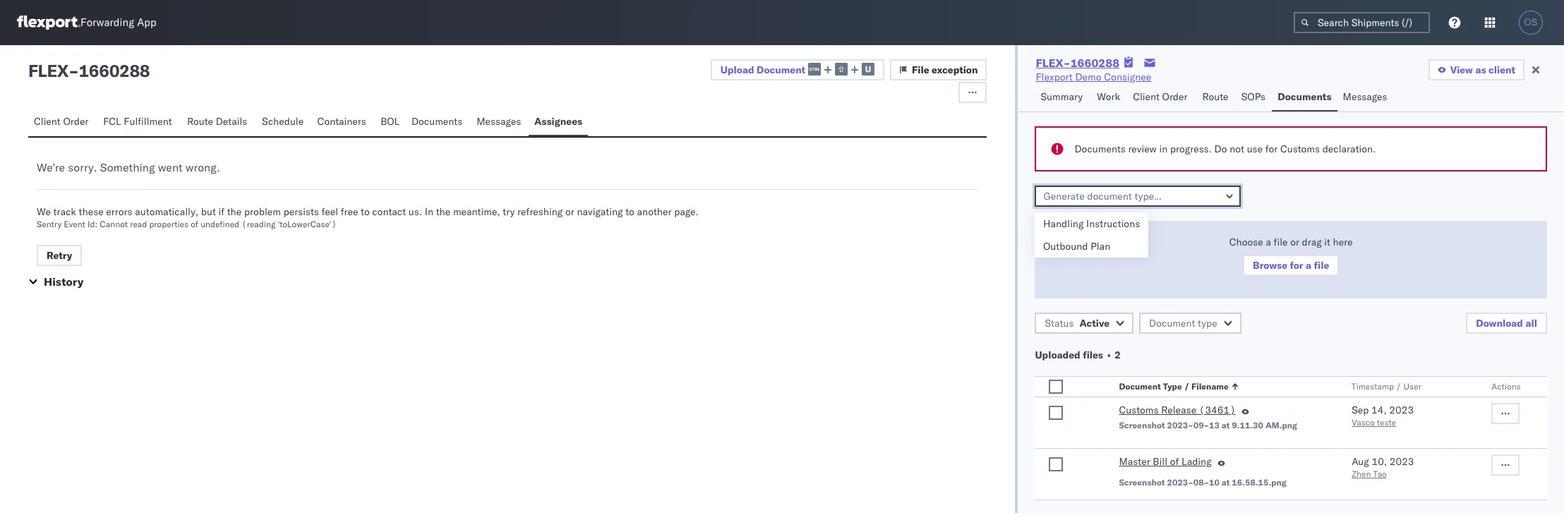 Task type: locate. For each thing, give the bounding box(es) containing it.
'tolowercase')
[[278, 219, 337, 230]]

0 vertical spatial messages
[[1344, 90, 1388, 103]]

the right "in"
[[436, 205, 451, 218]]

history button
[[44, 275, 84, 289]]

master
[[1120, 455, 1151, 468]]

zhen
[[1352, 469, 1372, 479]]

1 vertical spatial documents
[[412, 115, 463, 128]]

2023 inside aug 10, 2023 zhen tao
[[1390, 455, 1415, 468]]

0 vertical spatial file
[[1274, 236, 1288, 249]]

client up we're on the left of page
[[34, 115, 61, 128]]

0 vertical spatial 2023-
[[1168, 420, 1194, 431]]

or left drag
[[1291, 236, 1300, 249]]

10,
[[1372, 455, 1388, 468]]

order left "route" button
[[1163, 90, 1188, 103]]

None checkbox
[[1050, 406, 1064, 420], [1050, 458, 1064, 472], [1050, 406, 1064, 420], [1050, 458, 1064, 472]]

client order down the consignee
[[1134, 90, 1188, 103]]

0 vertical spatial at
[[1222, 420, 1230, 431]]

document for document type / filename
[[1120, 381, 1161, 392]]

of
[[191, 219, 198, 230], [1171, 455, 1180, 468]]

client down the consignee
[[1134, 90, 1160, 103]]

2 2023- from the top
[[1168, 477, 1194, 488]]

0 horizontal spatial /
[[1185, 381, 1190, 392]]

0 horizontal spatial client
[[34, 115, 61, 128]]

1 vertical spatial 2023
[[1390, 455, 1415, 468]]

view as client
[[1451, 64, 1516, 76]]

1 vertical spatial a
[[1306, 259, 1312, 272]]

sep 14, 2023 vasco teste
[[1352, 404, 1415, 428]]

vasco
[[1352, 417, 1375, 428]]

0 vertical spatial screenshot
[[1120, 420, 1166, 431]]

customs right use
[[1281, 143, 1321, 155]]

retry
[[47, 249, 72, 262]]

order left the fcl
[[63, 115, 89, 128]]

2 / from the left
[[1397, 381, 1402, 392]]

0 vertical spatial document
[[757, 63, 806, 76]]

or right refreshing
[[566, 205, 575, 218]]

2023 right 10, on the right of page
[[1390, 455, 1415, 468]]

09-
[[1194, 420, 1210, 431]]

0 horizontal spatial messages button
[[471, 109, 529, 136]]

flexport. image
[[17, 16, 81, 30]]

wrong.
[[186, 160, 220, 174]]

0 horizontal spatial file
[[1274, 236, 1288, 249]]

/ right "type"
[[1185, 381, 1190, 392]]

client order button down the consignee
[[1128, 84, 1197, 112]]

1 vertical spatial client
[[34, 115, 61, 128]]

0 vertical spatial of
[[191, 219, 198, 230]]

of right bill on the bottom of the page
[[1171, 455, 1180, 468]]

0 horizontal spatial messages
[[477, 115, 521, 128]]

1660288 up flexport demo consignee
[[1071, 56, 1120, 70]]

0 horizontal spatial of
[[191, 219, 198, 230]]

use
[[1248, 143, 1263, 155]]

customs
[[1281, 143, 1321, 155], [1120, 404, 1159, 417]]

2023 for aug 10, 2023
[[1390, 455, 1415, 468]]

None checkbox
[[1050, 380, 1064, 394]]

work
[[1098, 90, 1121, 103]]

16.58.15.png
[[1233, 477, 1287, 488]]

actions
[[1492, 381, 1521, 392]]

choose
[[1230, 236, 1264, 249]]

client order for the leftmost client order button
[[34, 115, 89, 128]]

1 horizontal spatial route
[[1203, 90, 1229, 103]]

0 horizontal spatial documents
[[412, 115, 463, 128]]

2 screenshot from the top
[[1120, 477, 1166, 488]]

1 horizontal spatial client order
[[1134, 90, 1188, 103]]

of left undefined
[[191, 219, 198, 230]]

messages
[[1344, 90, 1388, 103], [477, 115, 521, 128]]

flex-1660288 link
[[1036, 56, 1120, 70]]

type
[[1164, 381, 1183, 392]]

1 vertical spatial route
[[187, 115, 213, 128]]

route details
[[187, 115, 247, 128]]

0 vertical spatial client
[[1134, 90, 1160, 103]]

client order button up we're on the left of page
[[28, 109, 98, 136]]

messages left assignees
[[477, 115, 521, 128]]

0 horizontal spatial client order
[[34, 115, 89, 128]]

0 horizontal spatial for
[[1266, 143, 1278, 155]]

order
[[1163, 90, 1188, 103], [63, 115, 89, 128]]

file down it
[[1315, 259, 1330, 272]]

customs release (3461) link
[[1120, 403, 1236, 420]]

for down choose a file or drag it here
[[1291, 259, 1304, 272]]

exception
[[932, 64, 978, 76]]

0 horizontal spatial documents button
[[406, 109, 471, 136]]

document left "type"
[[1120, 381, 1161, 392]]

client order
[[1134, 90, 1188, 103], [34, 115, 89, 128]]

2023- down 'release'
[[1168, 420, 1194, 431]]

2 vertical spatial documents
[[1075, 143, 1126, 155]]

1 vertical spatial or
[[1291, 236, 1300, 249]]

screenshot up master
[[1120, 420, 1166, 431]]

0 horizontal spatial customs
[[1120, 404, 1159, 417]]

0 vertical spatial customs
[[1281, 143, 1321, 155]]

documents right bol button
[[412, 115, 463, 128]]

0 vertical spatial documents
[[1278, 90, 1332, 103]]

to left another
[[626, 205, 635, 218]]

customs left 'release'
[[1120, 404, 1159, 417]]

1 horizontal spatial of
[[1171, 455, 1180, 468]]

flexport demo consignee
[[1036, 71, 1152, 83]]

documents for rightmost the documents button
[[1278, 90, 1332, 103]]

bol button
[[375, 109, 406, 136]]

fcl fulfillment
[[103, 115, 172, 128]]

client order up we're on the left of page
[[34, 115, 89, 128]]

assignees
[[535, 115, 583, 128]]

we're
[[37, 160, 65, 174]]

handling
[[1044, 218, 1084, 230]]

0 horizontal spatial route
[[187, 115, 213, 128]]

messages button left assignees
[[471, 109, 529, 136]]

document
[[757, 63, 806, 76], [1150, 317, 1196, 330], [1120, 381, 1161, 392]]

1 vertical spatial document
[[1150, 317, 1196, 330]]

retry button
[[37, 245, 82, 266]]

1 horizontal spatial order
[[1163, 90, 1188, 103]]

a down drag
[[1306, 259, 1312, 272]]

1 horizontal spatial messages
[[1344, 90, 1388, 103]]

browse for a file button
[[1244, 255, 1340, 276]]

1 vertical spatial customs
[[1120, 404, 1159, 417]]

screenshot
[[1120, 420, 1166, 431], [1120, 477, 1166, 488]]

documents left review
[[1075, 143, 1126, 155]]

route left details
[[187, 115, 213, 128]]

0 horizontal spatial a
[[1266, 236, 1272, 249]]

0 vertical spatial a
[[1266, 236, 1272, 249]]

1 horizontal spatial documents
[[1075, 143, 1126, 155]]

0 vertical spatial or
[[566, 205, 575, 218]]

at right 10
[[1222, 477, 1230, 488]]

1 horizontal spatial messages button
[[1338, 84, 1396, 112]]

sops button
[[1236, 84, 1273, 112]]

flex-1660288
[[1036, 56, 1120, 70]]

1 horizontal spatial or
[[1291, 236, 1300, 249]]

1 the from the left
[[227, 205, 242, 218]]

plan
[[1091, 240, 1111, 253]]

am.png
[[1266, 420, 1298, 431]]

cannot
[[100, 219, 128, 230]]

/ left user
[[1397, 381, 1402, 392]]

aug 10, 2023 zhen tao
[[1352, 455, 1415, 479]]

release
[[1162, 404, 1197, 417]]

document type
[[1150, 317, 1218, 330]]

1 vertical spatial client order
[[34, 115, 89, 128]]

2023- down master bill of lading link
[[1168, 477, 1194, 488]]

1 horizontal spatial for
[[1291, 259, 1304, 272]]

upload
[[721, 63, 755, 76]]

the right if
[[227, 205, 242, 218]]

screenshot for aug
[[1120, 477, 1166, 488]]

0 horizontal spatial or
[[566, 205, 575, 218]]

1660288 down forwarding app
[[79, 60, 150, 81]]

1 2023 from the top
[[1390, 404, 1415, 417]]

route left sops
[[1203, 90, 1229, 103]]

1 vertical spatial of
[[1171, 455, 1180, 468]]

1 vertical spatial at
[[1222, 477, 1230, 488]]

client for the leftmost client order button
[[34, 115, 61, 128]]

0 horizontal spatial the
[[227, 205, 242, 218]]

it
[[1325, 236, 1331, 249]]

at for sep 14, 2023
[[1222, 420, 1230, 431]]

2023 up teste
[[1390, 404, 1415, 417]]

uploaded
[[1036, 349, 1081, 362]]

route for route details
[[187, 115, 213, 128]]

sorry.
[[68, 160, 97, 174]]

file inside button
[[1315, 259, 1330, 272]]

document right upload
[[757, 63, 806, 76]]

flex-
[[1036, 56, 1071, 70]]

containers button
[[312, 109, 375, 136]]

but
[[201, 205, 216, 218]]

1 at from the top
[[1222, 420, 1230, 431]]

screenshot 2023-09-13 at 9.11.30 am.png
[[1120, 420, 1298, 431]]

document left type at bottom
[[1150, 317, 1196, 330]]

file exception button
[[891, 59, 988, 81], [891, 59, 988, 81]]

documents
[[1278, 90, 1332, 103], [412, 115, 463, 128], [1075, 143, 1126, 155]]

documents right "sops" button
[[1278, 90, 1332, 103]]

1 horizontal spatial to
[[626, 205, 635, 218]]

summary
[[1041, 90, 1083, 103]]

2 horizontal spatial documents
[[1278, 90, 1332, 103]]

2 2023 from the top
[[1390, 455, 1415, 468]]

1 vertical spatial 2023-
[[1168, 477, 1194, 488]]

2023 inside sep 14, 2023 vasco teste
[[1390, 404, 1415, 417]]

0 horizontal spatial to
[[361, 205, 370, 218]]

0 horizontal spatial order
[[63, 115, 89, 128]]

at
[[1222, 420, 1230, 431], [1222, 477, 1230, 488]]

Search Shipments (/) text field
[[1294, 12, 1431, 33]]

view as client button
[[1429, 59, 1525, 81]]

1 to from the left
[[361, 205, 370, 218]]

13
[[1210, 420, 1220, 431]]

1 horizontal spatial a
[[1306, 259, 1312, 272]]

1 vertical spatial screenshot
[[1120, 477, 1166, 488]]

1 vertical spatial for
[[1291, 259, 1304, 272]]

client order button
[[1128, 84, 1197, 112], [28, 109, 98, 136]]

navigating
[[577, 205, 623, 218]]

list box
[[1035, 213, 1149, 258]]

2 the from the left
[[436, 205, 451, 218]]

1 vertical spatial order
[[63, 115, 89, 128]]

1 vertical spatial file
[[1315, 259, 1330, 272]]

9.11.30
[[1233, 420, 1264, 431]]

messages up declaration.
[[1344, 90, 1388, 103]]

0 vertical spatial route
[[1203, 90, 1229, 103]]

1 screenshot from the top
[[1120, 420, 1166, 431]]

lading
[[1182, 455, 1212, 468]]

1 vertical spatial messages
[[477, 115, 521, 128]]

documents button right "bol"
[[406, 109, 471, 136]]

at right "13" at the bottom right
[[1222, 420, 1230, 431]]

2 at from the top
[[1222, 477, 1230, 488]]

assignees button
[[529, 109, 588, 136]]

documents review in progress. do not use for customs declaration.
[[1075, 143, 1377, 155]]

tao
[[1374, 469, 1387, 479]]

0 vertical spatial 2023
[[1390, 404, 1415, 417]]

messages button up declaration.
[[1338, 84, 1396, 112]]

route details button
[[181, 109, 256, 136]]

1 horizontal spatial client
[[1134, 90, 1160, 103]]

for right use
[[1266, 143, 1278, 155]]

documents button right sops
[[1273, 84, 1338, 112]]

1 horizontal spatial the
[[436, 205, 451, 218]]

2 vertical spatial document
[[1120, 381, 1161, 392]]

documents for the leftmost the documents button
[[412, 115, 463, 128]]

file up browse for a file
[[1274, 236, 1288, 249]]

screenshot down master
[[1120, 477, 1166, 488]]

filename
[[1192, 381, 1229, 392]]

0 vertical spatial client order
[[1134, 90, 1188, 103]]

order for the leftmost client order button
[[63, 115, 89, 128]]

refreshing
[[518, 205, 563, 218]]

0 vertical spatial order
[[1163, 90, 1188, 103]]

1 horizontal spatial file
[[1315, 259, 1330, 272]]

0 vertical spatial for
[[1266, 143, 1278, 155]]

a right choose
[[1266, 236, 1272, 249]]

of inside we track these errors automatically, but if the problem persists feel free to contact us. in the meantime, try refreshing or navigating to another page. sentry event id: cannot read properties of undefined (reading 'tolowercase')
[[191, 219, 198, 230]]

to right free
[[361, 205, 370, 218]]

1 2023- from the top
[[1168, 420, 1194, 431]]

teste
[[1378, 417, 1397, 428]]

timestamp / user
[[1352, 381, 1422, 392]]

1 horizontal spatial /
[[1397, 381, 1402, 392]]



Task type: describe. For each thing, give the bounding box(es) containing it.
1 / from the left
[[1185, 381, 1190, 392]]

all
[[1526, 317, 1538, 330]]

demo
[[1076, 71, 1102, 83]]

contact
[[372, 205, 406, 218]]

undefined
[[201, 219, 239, 230]]

meantime,
[[453, 205, 500, 218]]

flexport demo consignee link
[[1036, 70, 1152, 84]]

errors
[[106, 205, 132, 218]]

active
[[1080, 317, 1110, 330]]

08-
[[1194, 477, 1210, 488]]

browse for a file
[[1254, 259, 1330, 272]]

master bill of lading link
[[1120, 455, 1212, 472]]

screenshot for sep
[[1120, 420, 1166, 431]]

view
[[1451, 64, 1474, 76]]

review
[[1129, 143, 1157, 155]]

user
[[1405, 381, 1422, 392]]

1 horizontal spatial client order button
[[1128, 84, 1197, 112]]

route for route
[[1203, 90, 1229, 103]]

something
[[100, 160, 155, 174]]

or inside we track these errors automatically, but if the problem persists feel free to contact us. in the meantime, try refreshing or navigating to another page. sentry event id: cannot read properties of undefined (reading 'tolowercase')
[[566, 205, 575, 218]]

flex - 1660288
[[28, 60, 150, 81]]

page.
[[675, 205, 699, 218]]

2023 for sep 14, 2023
[[1390, 404, 1415, 417]]

∙
[[1106, 349, 1113, 362]]

free
[[341, 205, 358, 218]]

another
[[637, 205, 672, 218]]

sentry
[[37, 219, 62, 230]]

document type / filename
[[1120, 381, 1229, 392]]

client order for the rightmost client order button
[[1134, 90, 1188, 103]]

these
[[79, 205, 104, 218]]

flexport
[[1036, 71, 1073, 83]]

customs release (3461)
[[1120, 404, 1236, 417]]

feel
[[322, 205, 338, 218]]

list box containing handling instructions
[[1035, 213, 1149, 258]]

fcl fulfillment button
[[98, 109, 181, 136]]

os
[[1525, 17, 1539, 28]]

0 horizontal spatial client order button
[[28, 109, 98, 136]]

in
[[1160, 143, 1168, 155]]

went
[[158, 160, 183, 174]]

fcl
[[103, 115, 121, 128]]

for inside browse for a file button
[[1291, 259, 1304, 272]]

schedule
[[262, 115, 304, 128]]

route button
[[1197, 84, 1236, 112]]

documents for documents review in progress. do not use for customs declaration.
[[1075, 143, 1126, 155]]

properties
[[149, 219, 189, 230]]

order for the rightmost client order button
[[1163, 90, 1188, 103]]

declaration.
[[1323, 143, 1377, 155]]

2023- for sep
[[1168, 420, 1194, 431]]

download all button
[[1467, 313, 1548, 334]]

10
[[1210, 477, 1220, 488]]

1 horizontal spatial customs
[[1281, 143, 1321, 155]]

we
[[37, 205, 51, 218]]

type
[[1198, 317, 1218, 330]]

persists
[[284, 205, 319, 218]]

2
[[1115, 349, 1121, 362]]

2023- for aug
[[1168, 477, 1194, 488]]

drag
[[1303, 236, 1322, 249]]

client for the rightmost client order button
[[1134, 90, 1160, 103]]

document for document type
[[1150, 317, 1196, 330]]

files
[[1083, 349, 1104, 362]]

here
[[1334, 236, 1354, 249]]

if
[[219, 205, 225, 218]]

download all
[[1477, 317, 1538, 330]]

problem
[[244, 205, 281, 218]]

in
[[425, 205, 434, 218]]

history
[[44, 275, 84, 289]]

client
[[1489, 64, 1516, 76]]

master bill of lading
[[1120, 455, 1212, 468]]

(reading
[[242, 219, 276, 230]]

1 horizontal spatial documents button
[[1273, 84, 1338, 112]]

event
[[64, 219, 85, 230]]

flex
[[28, 60, 69, 81]]

0 horizontal spatial 1660288
[[79, 60, 150, 81]]

fulfillment
[[124, 115, 172, 128]]

2 to from the left
[[626, 205, 635, 218]]

timestamp / user button
[[1350, 379, 1464, 393]]

aug
[[1352, 455, 1370, 468]]

os button
[[1515, 6, 1548, 39]]

track
[[53, 205, 76, 218]]

id:
[[88, 219, 98, 230]]

bill
[[1153, 455, 1168, 468]]

forwarding
[[81, 16, 134, 29]]

at for aug 10, 2023
[[1222, 477, 1230, 488]]

document type / filename button
[[1117, 379, 1324, 393]]

a inside button
[[1306, 259, 1312, 272]]

status active
[[1045, 317, 1110, 330]]

choose a file or drag it here
[[1230, 236, 1354, 249]]

details
[[216, 115, 247, 128]]

-
[[69, 60, 79, 81]]

upload document button
[[711, 59, 885, 81]]

forwarding app
[[81, 16, 157, 29]]

14,
[[1372, 404, 1387, 417]]

file
[[912, 64, 930, 76]]

read
[[130, 219, 147, 230]]

we're sorry. something went wrong.
[[37, 160, 220, 174]]

1 horizontal spatial 1660288
[[1071, 56, 1120, 70]]

Generate document type... text field
[[1036, 186, 1242, 207]]

try
[[503, 205, 515, 218]]

uploaded files ∙ 2
[[1036, 349, 1121, 362]]

containers
[[317, 115, 366, 128]]

outbound plan
[[1044, 240, 1111, 253]]

us.
[[409, 205, 422, 218]]



Task type: vqa. For each thing, say whether or not it's contained in the screenshot.
the rightmost No
no



